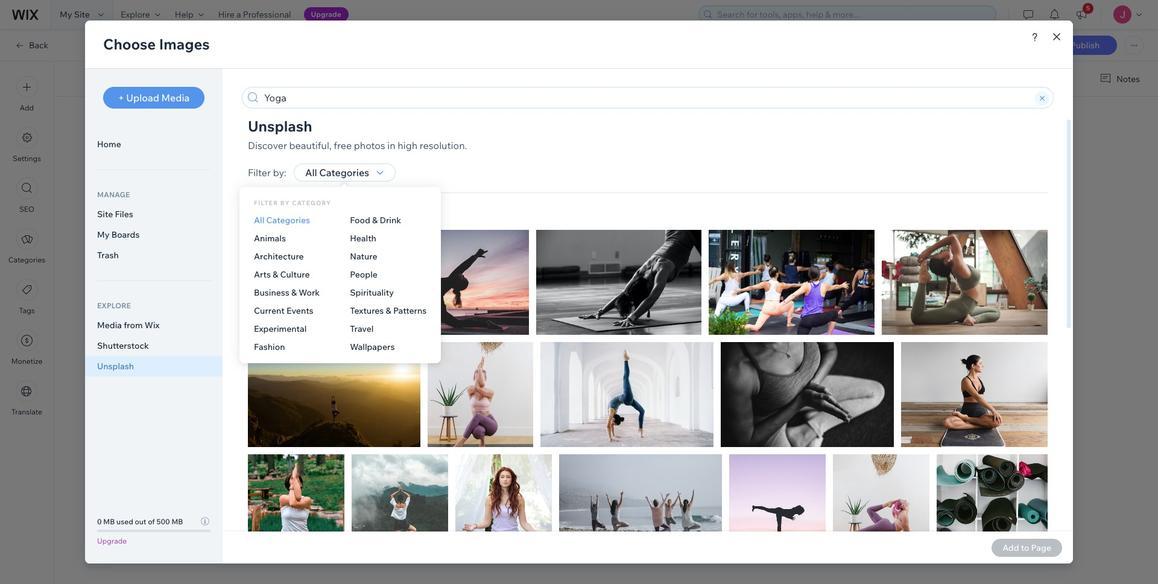 Task type: locate. For each thing, give the bounding box(es) containing it.
paragraph
[[391, 72, 432, 83]]

upgrade
[[311, 10, 341, 19]]

categories
[[8, 255, 45, 264]]

seo
[[19, 205, 34, 214]]

0 horizontal spatial test
[[402, 148, 416, 162]]

preview
[[1004, 40, 1035, 51]]

explore
[[121, 9, 150, 20]]

2 horizontal spatial test
[[437, 148, 451, 162]]

preview button
[[1004, 40, 1035, 51]]

back
[[29, 40, 48, 51]]

Add a Catchy Title text field
[[383, 112, 816, 134]]

add
[[20, 103, 34, 112]]

seo button
[[16, 177, 38, 214]]

hire a professional
[[218, 9, 291, 20]]

hire a professional link
[[211, 0, 298, 29]]

test
[[402, 148, 416, 162], [419, 148, 434, 162], [437, 148, 451, 162]]

testx
[[454, 148, 473, 162]]

professional
[[243, 9, 291, 20]]

test
[[383, 148, 398, 162]]

1 horizontal spatial test
[[419, 148, 434, 162]]

paragraph button
[[389, 69, 444, 86]]

my site
[[60, 9, 90, 20]]

5
[[1087, 4, 1090, 12]]

menu
[[0, 69, 54, 424]]

notes button
[[1095, 71, 1144, 87]]

help
[[175, 9, 194, 20]]

back button
[[14, 40, 48, 51]]

add button
[[16, 76, 38, 112]]

monetize button
[[11, 329, 42, 366]]

tags button
[[16, 279, 38, 315]]



Task type: describe. For each thing, give the bounding box(es) containing it.
translate
[[11, 407, 42, 416]]

hire
[[218, 9, 235, 20]]

my
[[60, 9, 72, 20]]

a
[[236, 9, 241, 20]]

menu containing add
[[0, 69, 54, 424]]

3 test from the left
[[437, 148, 451, 162]]

test test test test testx
[[383, 148, 473, 162]]

settings button
[[13, 127, 41, 163]]

Search for tools, apps, help & more... field
[[714, 6, 992, 23]]

publish button
[[1053, 36, 1117, 55]]

site
[[74, 9, 90, 20]]

notes
[[1117, 73, 1140, 84]]

categories button
[[8, 228, 45, 264]]

2 test from the left
[[419, 148, 434, 162]]

5 button
[[1068, 0, 1095, 29]]

tags
[[19, 306, 35, 315]]

translate button
[[11, 380, 42, 416]]

monetize
[[11, 357, 42, 366]]

settings
[[13, 154, 41, 163]]

upgrade button
[[304, 7, 349, 22]]

1 test from the left
[[402, 148, 416, 162]]

help button
[[168, 0, 211, 29]]

publish
[[1071, 40, 1100, 51]]



